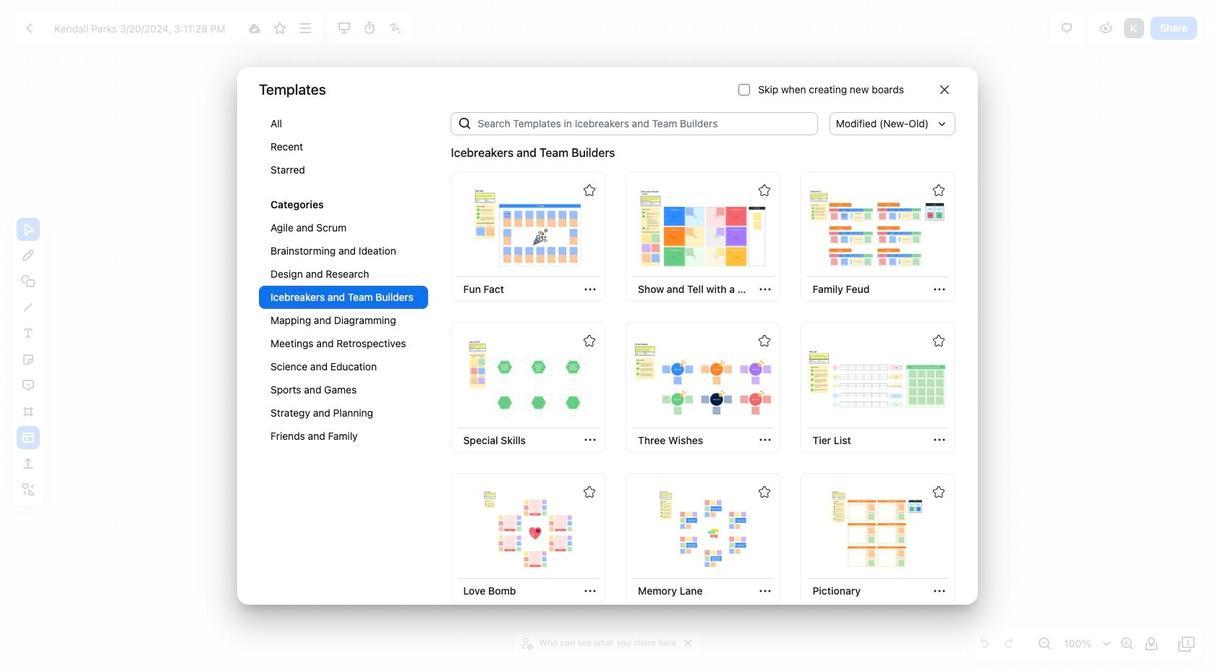 Task type: locate. For each thing, give the bounding box(es) containing it.
0 horizontal spatial close image
[[685, 639, 692, 647]]

star this whiteboard image for thumbnail for special skills
[[584, 335, 595, 347]]

list item
[[1123, 17, 1146, 40]]

thumbnail for fun fact image
[[459, 187, 597, 268]]

thumbnail for show and tell with a twist image
[[634, 187, 772, 268]]

star this whiteboard image for card for template tier list element
[[933, 335, 945, 347]]

star this whiteboard image inside card for template love bomb element
[[584, 486, 595, 498]]

0 vertical spatial close image
[[940, 85, 949, 94]]

pages image
[[1178, 635, 1196, 652]]

star this whiteboard image
[[271, 20, 289, 37], [933, 184, 945, 196], [933, 335, 945, 347], [584, 486, 595, 498], [933, 486, 945, 498]]

categories element
[[259, 112, 428, 462]]

star this whiteboard image inside card for template special skills element
[[584, 335, 595, 347]]

star this whiteboard image for card for template family feud element on the right
[[933, 184, 945, 196]]

star this whiteboard image inside card for template pictionary element
[[933, 486, 945, 498]]

card for template pictionary element
[[800, 473, 955, 603]]

thumbnail for love bomb image
[[459, 489, 597, 570]]

comment panel image
[[1058, 20, 1076, 37]]

star this whiteboard image inside card for template family feud element
[[933, 184, 945, 196]]

card for template family feud element
[[800, 171, 955, 302]]

star this whiteboard image for thumbnail for show and tell with a twist
[[758, 184, 770, 196]]

star this whiteboard image for card for template pictionary element
[[933, 486, 945, 498]]

thumbnail for pictionary image
[[809, 489, 947, 570]]

star this whiteboard image inside card for template tier list element
[[933, 335, 945, 347]]

star this whiteboard image inside card for template memory lane element
[[758, 486, 770, 498]]

star this whiteboard image for thumbnail for memory lane
[[758, 486, 770, 498]]

star this whiteboard image for card for template love bomb element
[[584, 486, 595, 498]]

star this whiteboard image inside card for template three wishes element
[[758, 335, 770, 347]]

zoom out image
[[1036, 635, 1053, 652]]

card for template love bomb element
[[451, 473, 605, 603]]

1 horizontal spatial close image
[[940, 85, 949, 94]]

close image
[[940, 85, 949, 94], [685, 639, 692, 647]]

1 vertical spatial close image
[[685, 639, 692, 647]]

star this whiteboard image
[[584, 184, 595, 196], [758, 184, 770, 196], [584, 335, 595, 347], [758, 335, 770, 347], [758, 486, 770, 498]]

star this whiteboard image inside card for template show and tell with a twist "element"
[[758, 184, 770, 196]]

status
[[451, 144, 615, 161]]

laser image
[[387, 20, 404, 37]]

thumbnail for tier list image
[[809, 338, 947, 419]]

list
[[1123, 17, 1146, 40]]

thumbnail for three wishes image
[[634, 338, 772, 419]]

star this whiteboard image for thumbnail for fun fact in the top left of the page
[[584, 184, 595, 196]]

star this whiteboard image inside card for template fun fact element
[[584, 184, 595, 196]]



Task type: describe. For each thing, give the bounding box(es) containing it.
card for template three wishes element
[[626, 322, 780, 453]]

star this whiteboard image for the thumbnail for three wishes
[[758, 335, 770, 347]]

more options image
[[297, 20, 314, 37]]

Document name text field
[[44, 17, 241, 40]]

Search Templates in Icebreakers and Team Builders text field
[[472, 112, 818, 135]]

card for template fun fact element
[[451, 171, 605, 302]]

zoom in image
[[1118, 635, 1136, 652]]

card for template special skills element
[[451, 322, 605, 453]]

timer image
[[361, 20, 379, 37]]

thumbnail for special skills image
[[459, 338, 597, 419]]

card for template tier list element
[[800, 322, 955, 453]]

card for template show and tell with a twist element
[[626, 171, 780, 302]]

thumbnail for memory lane image
[[634, 489, 772, 570]]

card for template memory lane element
[[626, 473, 780, 603]]

dashboard image
[[21, 20, 38, 37]]

thumbnail for family feud image
[[809, 187, 947, 268]]

presentation image
[[336, 20, 353, 37]]



Task type: vqa. For each thing, say whether or not it's contained in the screenshot.
product information navigation
no



